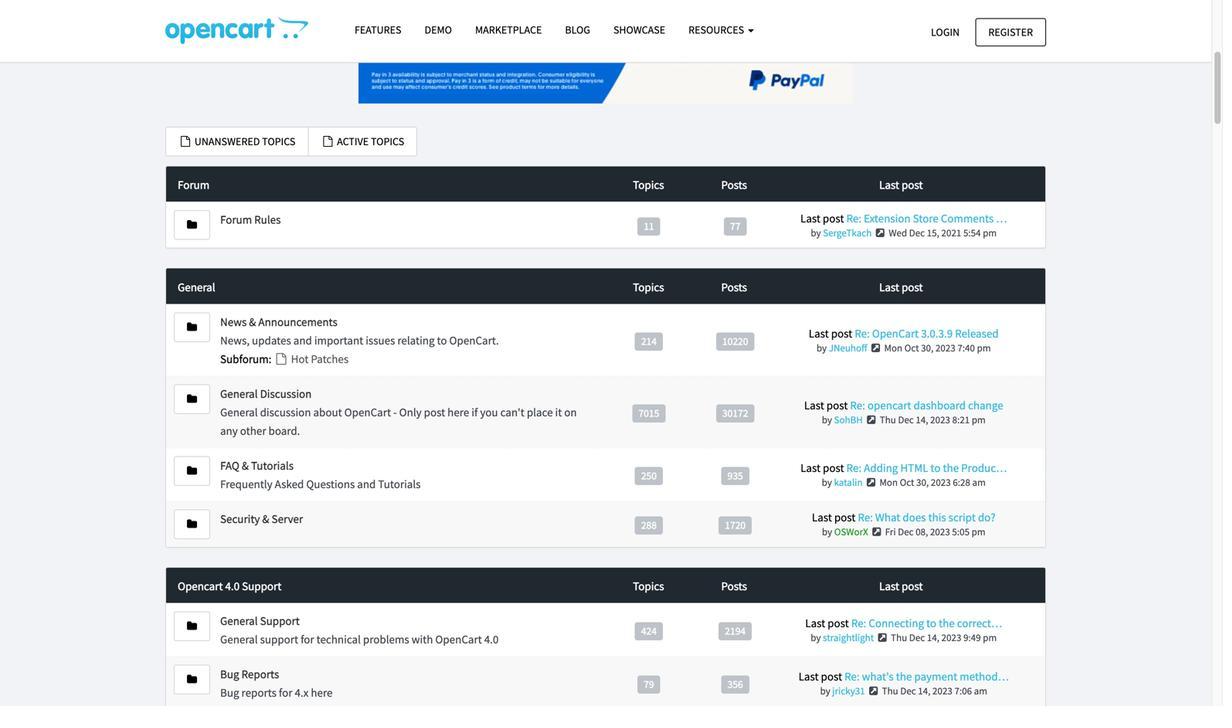 Task type: locate. For each thing, give the bounding box(es) containing it.
last post up last post re: extension store comments …
[[879, 177, 923, 192]]

2 vertical spatial last post
[[879, 579, 923, 593]]

0 vertical spatial 4.0
[[225, 579, 240, 593]]

file o image left active
[[321, 136, 335, 147]]

re: up straightlight
[[851, 616, 866, 630]]

4.0 inside opencart 4.0 support link
[[225, 579, 240, 593]]

am for method…
[[974, 685, 987, 697]]

1 vertical spatial view the latest post image
[[867, 686, 880, 696]]

view the latest post image for connecting
[[876, 633, 889, 643]]

pm for re: what does this script do?
[[972, 525, 985, 538]]

resources link
[[677, 16, 766, 43]]

1 horizontal spatial here
[[447, 405, 469, 419]]

0 vertical spatial 30,
[[921, 341, 933, 354]]

general down opencart 4.0 support
[[220, 613, 258, 628]]

security
[[220, 511, 260, 526]]

pm for re: opencart 3.0.3.9 released
[[977, 341, 991, 354]]

opencart left 3.0.3.9
[[872, 326, 919, 341]]

1 horizontal spatial and
[[357, 477, 376, 491]]

0 vertical spatial here
[[447, 405, 469, 419]]

for right support at the left of the page
[[301, 632, 314, 647]]

what
[[875, 510, 900, 525]]

15,
[[927, 226, 939, 239]]

opencart right with
[[435, 632, 482, 647]]

last for re: extension store comments …
[[800, 211, 820, 226]]

by left katalin link
[[822, 476, 832, 489]]

& right news
[[249, 314, 256, 329]]

0 horizontal spatial forum
[[178, 177, 209, 192]]

30,
[[921, 341, 933, 354], [916, 476, 929, 489]]

1 vertical spatial and
[[357, 477, 376, 491]]

view the latest post image left fri
[[870, 527, 883, 537]]

general up news & announcements image
[[178, 280, 215, 294]]

support up 'general support' link
[[242, 579, 281, 593]]

2023 down the dashboard
[[930, 413, 950, 426]]

opencart left the -
[[344, 405, 391, 419]]

oct
[[904, 341, 919, 354], [900, 476, 914, 489]]

424
[[641, 624, 657, 637]]

subforum:
[[220, 351, 271, 366]]

support
[[260, 632, 298, 647]]

2 posts from the top
[[721, 280, 747, 294]]

1 vertical spatial forum
[[220, 212, 252, 227]]

0 vertical spatial bug
[[220, 667, 239, 681]]

0 vertical spatial and
[[293, 333, 312, 348]]

thu
[[880, 413, 896, 426], [891, 631, 907, 644], [882, 685, 898, 697]]

am down produc…
[[972, 476, 986, 489]]

by for last post re: what's the payment method…
[[820, 685, 830, 697]]

tutorials up asked
[[251, 458, 294, 473]]

the
[[943, 460, 959, 475], [939, 616, 955, 630], [896, 669, 912, 684]]

and up 'hot'
[[293, 333, 312, 348]]

bug down the 'bug reports' link
[[220, 685, 239, 700]]

1 vertical spatial thu
[[891, 631, 907, 644]]

general up 'any'
[[220, 405, 258, 419]]

other
[[240, 423, 266, 438]]

3 posts from the top
[[721, 579, 747, 593]]

30, down the re: opencart 3.0.3.9 released link
[[921, 341, 933, 354]]

news & announcements news, updates and important issues relating to opencart.
[[220, 314, 499, 348]]

0 vertical spatial thu
[[880, 413, 896, 426]]

re:
[[846, 211, 861, 226], [855, 326, 870, 341], [850, 398, 865, 412], [846, 460, 862, 475], [858, 510, 873, 525], [851, 616, 866, 630], [844, 669, 860, 684]]

paypal payment gateway image
[[358, 0, 853, 104]]

view the latest post image right jneuhoff at right
[[869, 343, 882, 353]]

2 bug from the top
[[220, 685, 239, 700]]

bug left the reports
[[220, 667, 239, 681]]

here
[[447, 405, 469, 419], [311, 685, 333, 700]]

2023 down this at right bottom
[[930, 525, 950, 538]]

last for re: opencart 3.0.3.9 released
[[809, 326, 829, 341]]

topics up 214
[[633, 280, 664, 294]]

active
[[337, 135, 369, 148]]

am for the
[[972, 476, 986, 489]]

1 vertical spatial bug
[[220, 685, 239, 700]]

security & server image
[[187, 519, 197, 530]]

oct down the last post re: adding html to the produc…
[[900, 476, 914, 489]]

general down subforum:
[[220, 386, 258, 401]]

214
[[641, 335, 657, 348]]

faq & tutorials frequently asked questions and tutorials
[[220, 458, 421, 491]]

pm right 5:54 on the top of page
[[983, 226, 997, 239]]

& inside faq & tutorials frequently asked questions and tutorials
[[242, 458, 249, 473]]

by left sergetkach
[[811, 226, 821, 239]]

posts for last post re: extension store comments …
[[721, 177, 747, 192]]

by
[[811, 226, 821, 239], [817, 341, 827, 354], [822, 413, 832, 426], [822, 476, 832, 489], [822, 525, 832, 538], [811, 631, 821, 644], [820, 685, 830, 697]]

katalin
[[834, 476, 863, 489]]

wed dec 15, 2021 5:54 pm
[[889, 226, 997, 239]]

last for re: opencart dashboard change
[[804, 398, 824, 412]]

file o image inside hot patches link
[[274, 353, 289, 365]]

2 last post from the top
[[879, 280, 923, 294]]

oct for opencart
[[904, 341, 919, 354]]

news & announcements image
[[187, 322, 197, 332]]

tutorials
[[251, 458, 294, 473], [378, 477, 421, 491]]

view the latest post image
[[874, 228, 887, 238], [869, 343, 882, 353], [865, 415, 878, 425], [865, 477, 877, 487], [876, 633, 889, 643]]

by for last post re: adding html to the produc…
[[822, 476, 832, 489]]

re: for re: adding html to the produc…
[[846, 460, 862, 475]]

0 vertical spatial tutorials
[[251, 458, 294, 473]]

2 vertical spatial 14,
[[918, 685, 930, 697]]

14,
[[916, 413, 928, 426], [927, 631, 939, 644], [918, 685, 930, 697]]

1 vertical spatial 30,
[[916, 476, 929, 489]]

2023 down payment
[[932, 685, 952, 697]]

14, for the
[[918, 685, 930, 697]]

register link
[[975, 18, 1046, 46]]

for for technical
[[301, 632, 314, 647]]

5:54
[[963, 226, 981, 239]]

for
[[301, 632, 314, 647], [279, 685, 292, 700]]

topics for last post re: opencart 3.0.3.9 released
[[633, 280, 664, 294]]

general discussion image
[[187, 394, 197, 404]]

file o image for active topics
[[321, 136, 335, 147]]

0 vertical spatial for
[[301, 632, 314, 647]]

1 horizontal spatial &
[[249, 314, 256, 329]]

dec down last post re: opencart dashboard change
[[898, 413, 914, 426]]

1 horizontal spatial for
[[301, 632, 314, 647]]

re: for re: opencart dashboard change
[[850, 398, 865, 412]]

935
[[727, 469, 743, 482]]

4.0 inside general support general support for technical problems with opencart 4.0
[[484, 632, 499, 647]]

pm for re: connecting to the correct…
[[983, 631, 997, 644]]

forum left rules
[[220, 212, 252, 227]]

on
[[564, 405, 577, 419]]

the right what's
[[896, 669, 912, 684]]

sohbh
[[834, 413, 863, 426]]

2023 for released
[[935, 341, 955, 354]]

0 vertical spatial to
[[437, 333, 447, 348]]

dec down the re: connecting to the correct… link
[[909, 631, 925, 644]]

14, down re: opencart dashboard change link
[[916, 413, 928, 426]]

mon down last post re: opencart 3.0.3.9 released
[[884, 341, 902, 354]]

topics up '424' on the right bottom
[[633, 579, 664, 593]]

pm
[[983, 226, 997, 239], [977, 341, 991, 354], [972, 413, 986, 426], [972, 525, 985, 538], [983, 631, 997, 644]]

topics for active topics
[[371, 135, 404, 148]]

dec left 15, at the right of page
[[909, 226, 925, 239]]

for inside "bug reports bug reports for 4.x here"
[[279, 685, 292, 700]]

1 vertical spatial opencart
[[344, 405, 391, 419]]

am
[[972, 476, 986, 489], [974, 685, 987, 697]]

0 vertical spatial view the latest post image
[[870, 527, 883, 537]]

opencart inside general discussion general discussion about opencart - only post here if you can't place it on any other board.
[[344, 405, 391, 419]]

posts for last post re: opencart 3.0.3.9 released
[[721, 280, 747, 294]]

posts up 2194 at the bottom right
[[721, 579, 747, 593]]

re: up jricky31
[[844, 669, 860, 684]]

re: up jneuhoff at right
[[855, 326, 870, 341]]

0 vertical spatial posts
[[721, 177, 747, 192]]

2 topics from the top
[[633, 280, 664, 294]]

0 horizontal spatial 4.0
[[225, 579, 240, 593]]

2 vertical spatial posts
[[721, 579, 747, 593]]

to inside "news & announcements news, updates and important issues relating to opencart."
[[437, 333, 447, 348]]

does
[[903, 510, 926, 525]]

1 vertical spatial &
[[242, 458, 249, 473]]

2 topics from the left
[[371, 135, 404, 148]]

change
[[968, 398, 1003, 412]]

sohbh link
[[834, 413, 863, 426]]

post up by katalin
[[823, 460, 844, 475]]

re: up osworx link
[[858, 510, 873, 525]]

1 vertical spatial last post
[[879, 280, 923, 294]]

sergetkach
[[823, 226, 872, 239]]

1 vertical spatial 4.0
[[484, 632, 499, 647]]

0 vertical spatial am
[[972, 476, 986, 489]]

0 horizontal spatial and
[[293, 333, 312, 348]]

only
[[399, 405, 422, 419]]

2023 down 3.0.3.9
[[935, 341, 955, 354]]

hot patches
[[289, 351, 349, 366]]

0 horizontal spatial here
[[311, 685, 333, 700]]

view the latest post image for opencart
[[869, 343, 882, 353]]

post right only at the left of page
[[424, 405, 445, 419]]

14, down re: what's the payment method… link
[[918, 685, 930, 697]]

post
[[902, 177, 923, 192], [823, 211, 844, 226], [902, 280, 923, 294], [831, 326, 852, 341], [827, 398, 848, 412], [424, 405, 445, 419], [823, 460, 844, 475], [834, 510, 856, 525], [902, 579, 923, 593], [828, 616, 849, 630], [821, 669, 842, 684]]

1 vertical spatial oct
[[900, 476, 914, 489]]

4.0 right opencart
[[225, 579, 240, 593]]

re: for re: what does this script do?
[[858, 510, 873, 525]]

can't
[[500, 405, 524, 419]]

post up last post re: extension store comments …
[[902, 177, 923, 192]]

2 vertical spatial &
[[262, 511, 269, 526]]

by left jricky31 link
[[820, 685, 830, 697]]

0 horizontal spatial file o image
[[178, 136, 192, 147]]

2 horizontal spatial opencart
[[872, 326, 919, 341]]

here left if
[[447, 405, 469, 419]]

2023 for this
[[930, 525, 950, 538]]

view the latest post image
[[870, 527, 883, 537], [867, 686, 880, 696]]

place
[[527, 405, 553, 419]]

the up 6:28
[[943, 460, 959, 475]]

tutorials right questions
[[378, 477, 421, 491]]

to
[[437, 333, 447, 348], [931, 460, 941, 475], [926, 616, 936, 630]]

1 vertical spatial here
[[311, 685, 333, 700]]

topics up 11
[[633, 177, 664, 192]]

forum rules image
[[187, 220, 197, 230]]

2 vertical spatial topics
[[633, 579, 664, 593]]

last for re: what does this script do?
[[812, 510, 832, 525]]

3 last post from the top
[[879, 579, 923, 593]]

by left jneuhoff link
[[817, 341, 827, 354]]

1 last post from the top
[[879, 177, 923, 192]]

re: up katalin
[[846, 460, 862, 475]]

last post up last post re: opencart 3.0.3.9 released
[[879, 280, 923, 294]]

1 horizontal spatial topics
[[371, 135, 404, 148]]

0 horizontal spatial opencart
[[344, 405, 391, 419]]

unanswered topics
[[192, 135, 295, 148]]

reports
[[241, 685, 277, 700]]

posts for last post re: connecting to the correct…
[[721, 579, 747, 593]]

forum rules
[[220, 212, 281, 227]]

topics for unanswered topics
[[262, 135, 295, 148]]

oct down last post re: opencart 3.0.3.9 released
[[904, 341, 919, 354]]

1 topics from the left
[[262, 135, 295, 148]]

general for general
[[178, 280, 215, 294]]

by left straightlight
[[811, 631, 821, 644]]

2 horizontal spatial &
[[262, 511, 269, 526]]

wed
[[889, 226, 907, 239]]

dec down last post re: what's the payment method…
[[900, 685, 916, 697]]

view the latest post image down connecting
[[876, 633, 889, 643]]

to up thu dec 14, 2023 9:49 pm
[[926, 616, 936, 630]]

1 vertical spatial am
[[974, 685, 987, 697]]

1720
[[725, 519, 746, 532]]

30, for 3.0.3.9
[[921, 341, 933, 354]]

for for 4.x
[[279, 685, 292, 700]]

general inside general link
[[178, 280, 215, 294]]

news,
[[220, 333, 250, 348]]

14, down the re: connecting to the correct… link
[[927, 631, 939, 644]]

0 vertical spatial oct
[[904, 341, 919, 354]]

posts
[[721, 177, 747, 192], [721, 280, 747, 294], [721, 579, 747, 593]]

356
[[727, 678, 743, 691]]

1 posts from the top
[[721, 177, 747, 192]]

1 vertical spatial support
[[260, 613, 300, 628]]

last post for extension
[[879, 177, 923, 192]]

2023
[[935, 341, 955, 354], [930, 413, 950, 426], [931, 476, 951, 489], [930, 525, 950, 538], [941, 631, 961, 644], [932, 685, 952, 697]]

here inside "bug reports bug reports for 4.x here"
[[311, 685, 333, 700]]

last
[[879, 177, 899, 192], [800, 211, 820, 226], [879, 280, 899, 294], [809, 326, 829, 341], [804, 398, 824, 412], [801, 460, 821, 475], [812, 510, 832, 525], [879, 579, 899, 593], [805, 616, 825, 630], [799, 669, 819, 684]]

4.0
[[225, 579, 240, 593], [484, 632, 499, 647]]

0 horizontal spatial for
[[279, 685, 292, 700]]

0 vertical spatial opencart
[[872, 326, 919, 341]]

1 horizontal spatial forum
[[220, 212, 252, 227]]

7:40
[[957, 341, 975, 354]]

30, down re: adding html to the produc… link
[[916, 476, 929, 489]]

& for security
[[262, 511, 269, 526]]

& inside "news & announcements news, updates and important issues relating to opencart."
[[249, 314, 256, 329]]

support up support at the left of the page
[[260, 613, 300, 628]]

and inside faq & tutorials frequently asked questions and tutorials
[[357, 477, 376, 491]]

250
[[641, 469, 657, 482]]

view the latest post image down extension
[[874, 228, 887, 238]]

jneuhoff link
[[829, 341, 867, 354]]

for inside general support general support for technical problems with opencart 4.0
[[301, 632, 314, 647]]

re: up sergetkach link
[[846, 211, 861, 226]]

1 vertical spatial topics
[[633, 280, 664, 294]]

4.0 right with
[[484, 632, 499, 647]]

0 horizontal spatial topics
[[262, 135, 295, 148]]

1 topics from the top
[[633, 177, 664, 192]]

am down method… at bottom
[[974, 685, 987, 697]]

forum up forum rules image
[[178, 177, 209, 192]]

1 vertical spatial for
[[279, 685, 292, 700]]

3 topics from the top
[[633, 579, 664, 593]]

last post re: connecting to the correct…
[[805, 616, 1002, 630]]

re: up sohbh
[[850, 398, 865, 412]]

post up by sohbh
[[827, 398, 848, 412]]

posts up 10220
[[721, 280, 747, 294]]

1 horizontal spatial file o image
[[274, 353, 289, 365]]

for left 4.x
[[279, 685, 292, 700]]

0 vertical spatial 14,
[[916, 413, 928, 426]]

pm down the do?
[[972, 525, 985, 538]]

html
[[900, 460, 928, 475]]

released
[[955, 326, 999, 341]]

topics right unanswered
[[262, 135, 295, 148]]

0 vertical spatial topics
[[633, 177, 664, 192]]

0 horizontal spatial &
[[242, 458, 249, 473]]

asked
[[275, 477, 304, 491]]

4.x
[[295, 685, 309, 700]]

2023 down re: adding html to the produc… link
[[931, 476, 951, 489]]

the up thu dec 14, 2023 9:49 pm
[[939, 616, 955, 630]]

post inside general discussion general discussion about opencart - only post here if you can't place it on any other board.
[[424, 405, 445, 419]]

topics inside active topics 'link'
[[371, 135, 404, 148]]

thu down opencart
[[880, 413, 896, 426]]

view the latest post image down what's
[[867, 686, 880, 696]]

0 vertical spatial mon
[[884, 341, 902, 354]]

0 vertical spatial forum
[[178, 177, 209, 192]]

by left sohbh link
[[822, 413, 832, 426]]

topics right active
[[371, 135, 404, 148]]

2 vertical spatial opencart
[[435, 632, 482, 647]]

1 vertical spatial 14,
[[927, 631, 939, 644]]

last for re: connecting to the correct…
[[805, 616, 825, 630]]

file o image
[[178, 136, 192, 147], [321, 136, 335, 147], [274, 353, 289, 365]]

post up last post re: connecting to the correct…
[[902, 579, 923, 593]]

support
[[242, 579, 281, 593], [260, 613, 300, 628]]

file o image inside unanswered topics link
[[178, 136, 192, 147]]

1 horizontal spatial 4.0
[[484, 632, 499, 647]]

mon down adding
[[879, 476, 898, 489]]

1 vertical spatial tutorials
[[378, 477, 421, 491]]

file o image for hot patches
[[274, 353, 289, 365]]

dec for to
[[909, 631, 925, 644]]

1 vertical spatial the
[[939, 616, 955, 630]]

last post re: opencart 3.0.3.9 released
[[809, 326, 999, 341]]

thu for connecting
[[891, 631, 907, 644]]

bug reports bug reports for 4.x here
[[220, 667, 333, 700]]

here right 4.x
[[311, 685, 333, 700]]

0 vertical spatial &
[[249, 314, 256, 329]]

view the latest post image down adding
[[865, 477, 877, 487]]

thu down connecting
[[891, 631, 907, 644]]

1 vertical spatial mon
[[879, 476, 898, 489]]

and right questions
[[357, 477, 376, 491]]

by for last post re: opencart dashboard change
[[822, 413, 832, 426]]

features link
[[343, 16, 413, 43]]

file o image left 'hot'
[[274, 353, 289, 365]]

topics inside unanswered topics link
[[262, 135, 295, 148]]

post up by sergetkach
[[823, 211, 844, 226]]

pm right the 9:49
[[983, 631, 997, 644]]

by left "osworx"
[[822, 525, 832, 538]]

-
[[393, 405, 397, 419]]

relating
[[397, 333, 435, 348]]

1 horizontal spatial opencart
[[435, 632, 482, 647]]

2 vertical spatial thu
[[882, 685, 898, 697]]

thu down what's
[[882, 685, 898, 697]]

0 vertical spatial last post
[[879, 177, 923, 192]]

5:05
[[952, 525, 970, 538]]

& right faq
[[242, 458, 249, 473]]

general for general discussion general discussion about opencart - only post here if you can't place it on any other board.
[[220, 386, 258, 401]]

file o image left unanswered
[[178, 136, 192, 147]]

server
[[272, 511, 303, 526]]

any
[[220, 423, 238, 438]]

file o image inside active topics 'link'
[[321, 136, 335, 147]]

2 horizontal spatial file o image
[[321, 136, 335, 147]]

forum rules link
[[220, 212, 281, 227]]

posts up 77
[[721, 177, 747, 192]]

last post re: what's the payment method…
[[799, 669, 1009, 684]]

1 vertical spatial posts
[[721, 280, 747, 294]]

dec down 'last post re: what does this script do?'
[[898, 525, 914, 538]]

dec for store
[[909, 226, 925, 239]]



Task type: describe. For each thing, give the bounding box(es) containing it.
9:49
[[963, 631, 981, 644]]

08,
[[916, 525, 928, 538]]

re: what's the payment method… link
[[844, 669, 1009, 684]]

general support image
[[187, 621, 197, 632]]

re: opencart dashboard change link
[[850, 398, 1003, 412]]

unanswered topics link
[[165, 127, 309, 156]]

re: for re: extension store comments …
[[846, 211, 861, 226]]

10220
[[722, 335, 748, 348]]

demo link
[[413, 16, 464, 43]]

support inside general support general support for technical problems with opencart 4.0
[[260, 613, 300, 628]]

updates
[[252, 333, 291, 348]]

general discussion general discussion about opencart - only post here if you can't place it on any other board.
[[220, 386, 577, 438]]

if
[[471, 405, 478, 419]]

marketplace
[[475, 23, 542, 37]]

hot patches link
[[274, 351, 349, 366]]

2023 for to
[[931, 476, 951, 489]]

produc…
[[961, 460, 1007, 475]]

dec for dashboard
[[898, 413, 914, 426]]

dashboard
[[914, 398, 966, 412]]

opencart
[[178, 579, 223, 593]]

288
[[641, 519, 657, 532]]

patches
[[311, 351, 349, 366]]

fri
[[885, 525, 896, 538]]

0 vertical spatial the
[[943, 460, 959, 475]]

view the latest post image for opencart
[[865, 415, 878, 425]]

announcements
[[258, 314, 337, 329]]

faq
[[220, 458, 239, 473]]

pm for re: extension store comments …
[[983, 226, 997, 239]]

by for last post re: extension store comments …
[[811, 226, 821, 239]]

re: extension store comments … link
[[846, 211, 1007, 226]]

and inside "news & announcements news, updates and important issues relating to opencart."
[[293, 333, 312, 348]]

view the latest post image for what's
[[867, 686, 880, 696]]

by jricky31
[[820, 685, 865, 697]]

blog
[[565, 23, 590, 37]]

general support general support for technical problems with opencart 4.0
[[220, 613, 499, 647]]

opencart 4.0 support link
[[178, 577, 606, 595]]

straightlight
[[823, 631, 874, 644]]

re: opencart 3.0.3.9 released link
[[855, 326, 999, 341]]

payment
[[914, 669, 957, 684]]

opencart
[[868, 398, 911, 412]]

post up by osworx
[[834, 510, 856, 525]]

faq & tutorials image
[[187, 465, 197, 476]]

& for news
[[249, 314, 256, 329]]

it
[[555, 405, 562, 419]]

store
[[913, 211, 939, 226]]

8:21
[[952, 413, 970, 426]]

by for last post re: connecting to the correct…
[[811, 631, 821, 644]]

demo
[[425, 23, 452, 37]]

0 vertical spatial support
[[242, 579, 281, 593]]

forum for forum rules
[[220, 212, 252, 227]]

14, for dashboard
[[916, 413, 928, 426]]

jneuhoff
[[829, 341, 867, 354]]

showcase link
[[602, 16, 677, 43]]

2023 for payment
[[932, 685, 952, 697]]

2023 for change
[[930, 413, 950, 426]]

forum for forum
[[178, 177, 209, 192]]

mon for opencart
[[884, 341, 902, 354]]

features
[[355, 23, 401, 37]]

rules
[[254, 212, 281, 227]]

thu for opencart
[[880, 413, 896, 426]]

last for re: adding html to the produc…
[[801, 460, 821, 475]]

general down 'general support' link
[[220, 632, 258, 647]]

& for faq
[[242, 458, 249, 473]]

technical
[[316, 632, 361, 647]]

active topics link
[[308, 127, 417, 156]]

1 bug from the top
[[220, 667, 239, 681]]

by osworx
[[822, 525, 868, 538]]

view the latest post image for adding
[[865, 477, 877, 487]]

opencart 4.0 support
[[178, 579, 281, 593]]

here inside general discussion general discussion about opencart - only post here if you can't place it on any other board.
[[447, 405, 469, 419]]

7:06
[[954, 685, 972, 697]]

thu dec 14, 2023 9:49 pm
[[891, 631, 997, 644]]

thu for what's
[[882, 685, 898, 697]]

by for last post re: what does this script do?
[[822, 525, 832, 538]]

post up by straightlight
[[828, 616, 849, 630]]

1 vertical spatial to
[[931, 460, 941, 475]]

katalin link
[[834, 476, 863, 489]]

oct for adding
[[900, 476, 914, 489]]

topics for last post re: extension store comments …
[[633, 177, 664, 192]]

general discussion link
[[220, 386, 312, 401]]

2023 for the
[[941, 631, 961, 644]]

view the latest post image for extension
[[874, 228, 887, 238]]

2194
[[725, 624, 746, 637]]

dec for does
[[898, 525, 914, 538]]

6:28
[[953, 476, 970, 489]]

news & announcements link
[[220, 314, 337, 329]]

hot
[[291, 351, 309, 366]]

script
[[948, 510, 976, 525]]

resources
[[689, 23, 746, 37]]

this
[[928, 510, 946, 525]]

file o image for unanswered topics
[[178, 136, 192, 147]]

showcase
[[613, 23, 665, 37]]

general support link
[[220, 613, 300, 628]]

you
[[480, 405, 498, 419]]

dec for the
[[900, 685, 916, 697]]

re: for re: what's the payment method…
[[844, 669, 860, 684]]

77
[[730, 219, 740, 233]]

comments
[[941, 211, 994, 226]]

post up the by jneuhoff
[[831, 326, 852, 341]]

re: for re: connecting to the correct…
[[851, 616, 866, 630]]

osworx link
[[834, 525, 868, 538]]

bug reports image
[[187, 674, 197, 685]]

view the latest post image for what
[[870, 527, 883, 537]]

straightlight link
[[823, 631, 874, 644]]

about
[[313, 405, 342, 419]]

last post for opencart
[[879, 280, 923, 294]]

post up the by jricky31
[[821, 669, 842, 684]]

thu dec 14, 2023 8:21 pm
[[880, 413, 986, 426]]

re: for re: opencart 3.0.3.9 released
[[855, 326, 870, 341]]

0 horizontal spatial tutorials
[[251, 458, 294, 473]]

login link
[[918, 18, 973, 46]]

topics for last post re: connecting to the correct…
[[633, 579, 664, 593]]

last post re: adding html to the produc…
[[801, 460, 1007, 475]]

reports
[[241, 667, 279, 681]]

adding
[[864, 460, 898, 475]]

post up last post re: opencart 3.0.3.9 released
[[902, 280, 923, 294]]

general link
[[178, 278, 606, 296]]

thu dec 14, 2023 7:06 am
[[882, 685, 987, 697]]

general for general support general support for technical problems with opencart 4.0
[[220, 613, 258, 628]]

2 vertical spatial the
[[896, 669, 912, 684]]

7015
[[639, 406, 659, 419]]

14, for to
[[927, 631, 939, 644]]

news
[[220, 314, 247, 329]]

questions
[[306, 477, 355, 491]]

by jneuhoff
[[817, 341, 867, 354]]

connecting
[[869, 616, 924, 630]]

opencart inside general support general support for technical problems with opencart 4.0
[[435, 632, 482, 647]]

30, for html
[[916, 476, 929, 489]]

last for re: what's the payment method…
[[799, 669, 819, 684]]

mon oct 30, 2023 7:40 pm
[[884, 341, 991, 354]]

register
[[988, 25, 1033, 39]]

1 horizontal spatial tutorials
[[378, 477, 421, 491]]

by sohbh
[[822, 413, 863, 426]]

last post for connecting
[[879, 579, 923, 593]]

osworx
[[834, 525, 868, 538]]

…
[[996, 211, 1007, 226]]

blog link
[[553, 16, 602, 43]]

pm for re: opencart dashboard change
[[972, 413, 986, 426]]

by for last post re: opencart 3.0.3.9 released
[[817, 341, 827, 354]]

mon for adding
[[879, 476, 898, 489]]

sergetkach link
[[823, 226, 872, 239]]

2 vertical spatial to
[[926, 616, 936, 630]]

79
[[644, 678, 654, 691]]



Task type: vqa. For each thing, say whether or not it's contained in the screenshot.
Last post Re: มาจากไทย มาลงชื่อแนะนำตัว…
no



